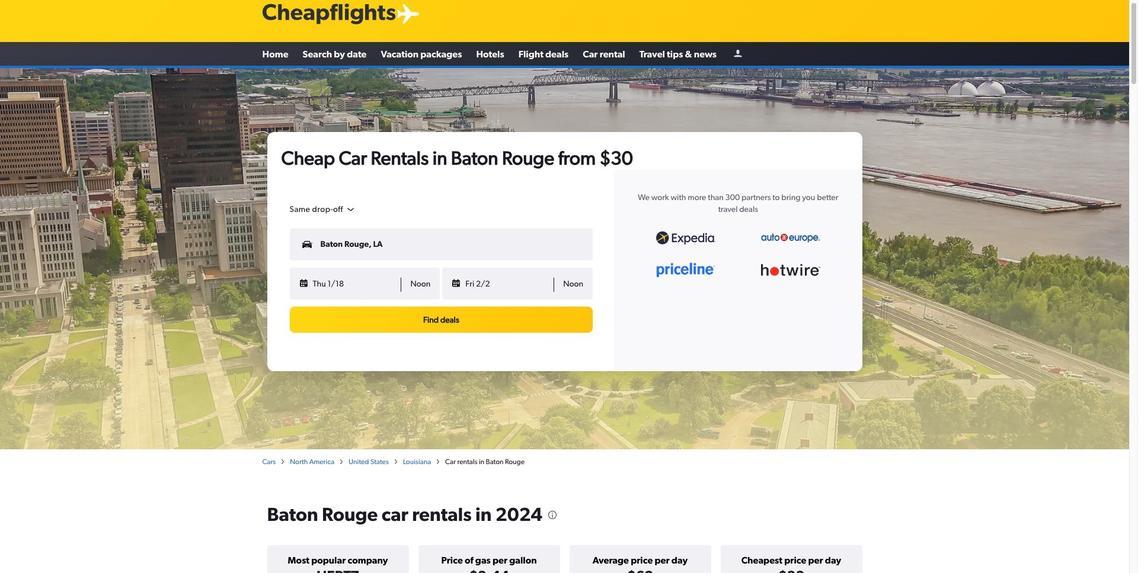 Task type: describe. For each thing, give the bounding box(es) containing it.
Car drop-off location Same drop-off field
[[290, 204, 356, 215]]

expedia image
[[656, 232, 715, 245]]



Task type: locate. For each thing, give the bounding box(es) containing it.
hotwire image
[[761, 264, 820, 276]]

baton rouge image
[[0, 68, 1129, 450]]

priceline image
[[656, 263, 715, 278]]

None text field
[[290, 268, 593, 300]]

None text field
[[290, 229, 593, 261]]

autoeurope image
[[761, 233, 820, 243]]



Task type: vqa. For each thing, say whether or not it's contained in the screenshot.
End date calendar input Use left and right arrow keys to change day. Use up and down arrow keys to change week. TAB
no



